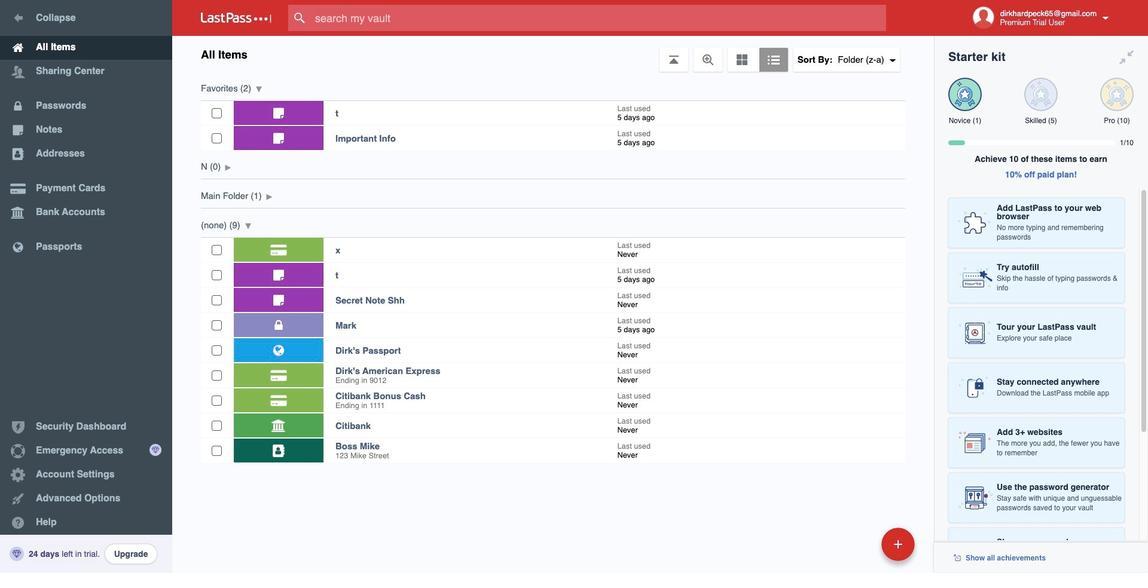 Task type: describe. For each thing, give the bounding box(es) containing it.
main navigation navigation
[[0, 0, 172, 574]]

search my vault text field
[[288, 5, 910, 31]]

new item navigation
[[799, 524, 922, 574]]

main content main content
[[172, 72, 934, 463]]

Search search field
[[288, 5, 910, 31]]

new item element
[[799, 527, 919, 562]]



Task type: locate. For each thing, give the bounding box(es) containing it.
lastpass image
[[201, 13, 272, 23]]

vault options navigation
[[172, 36, 934, 72]]



